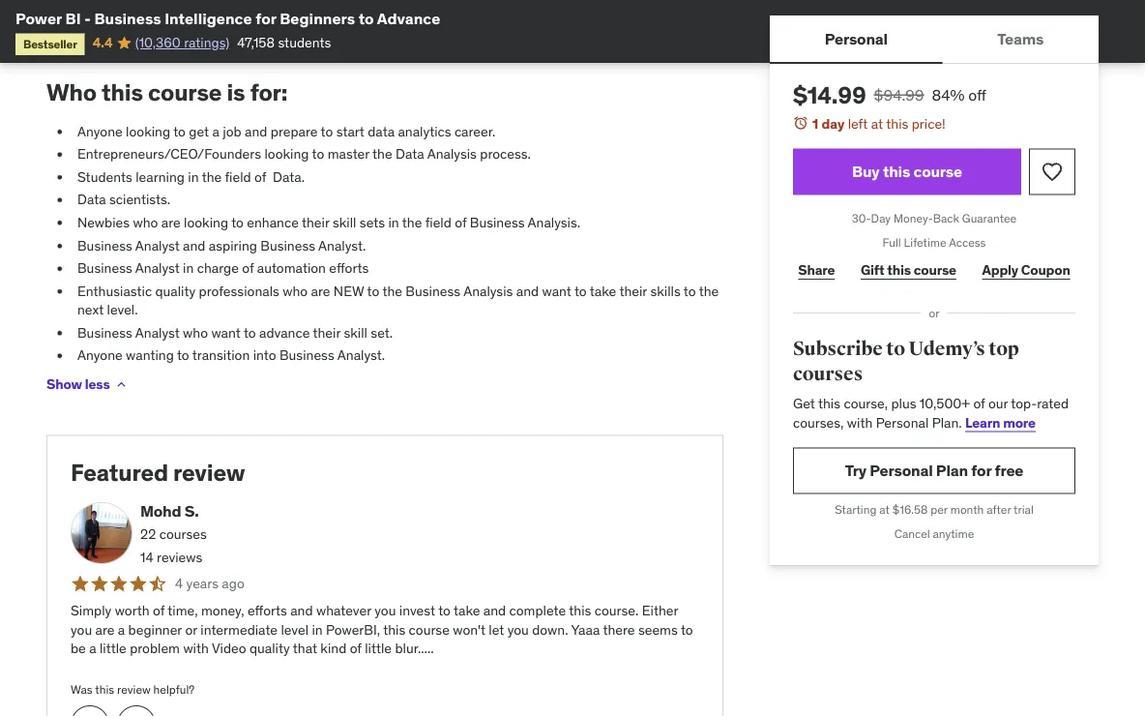 Task type: vqa. For each thing, say whether or not it's contained in the screenshot.
or to the top
yes



Task type: locate. For each thing, give the bounding box(es) containing it.
field
[[225, 168, 251, 186], [426, 214, 452, 231]]

personal down "plus"
[[876, 414, 929, 431]]

efforts inside simply worth of time, money, efforts and whatever you invest to take and complete this course. either you are a beginner or intermediate level in powerbi, this course won't let you down. yaaa there seems to be a little problem with video quality that kind of little blur.....
[[248, 602, 287, 620]]

0 vertical spatial analysis
[[427, 146, 477, 163]]

1 vertical spatial looking
[[265, 146, 309, 163]]

gift this course link
[[856, 251, 962, 290]]

field right sets
[[426, 214, 452, 231]]

course up back
[[914, 162, 963, 181]]

share button
[[793, 251, 841, 290]]

data.
[[273, 168, 305, 186]]

looking up data.
[[265, 146, 309, 163]]

was
[[71, 682, 93, 697]]

the down data
[[373, 146, 393, 163]]

a left job
[[212, 123, 220, 140]]

to
[[359, 8, 374, 28], [173, 123, 186, 140], [321, 123, 333, 140], [312, 146, 324, 163], [231, 214, 244, 231], [367, 283, 380, 300], [575, 283, 587, 300], [684, 283, 696, 300], [244, 324, 256, 342], [887, 337, 906, 361], [177, 347, 189, 365], [438, 602, 451, 620], [681, 621, 694, 639]]

day
[[871, 211, 891, 226]]

day
[[822, 115, 845, 132]]

(10,360
[[135, 34, 181, 51]]

our
[[989, 395, 1009, 412]]

quality inside simply worth of time, money, efforts and whatever you invest to take and complete this course. either you are a beginner or intermediate level in powerbi, this course won't let you down. yaaa there seems to be a little problem with video quality that kind of little blur.....
[[250, 640, 290, 658]]

0 vertical spatial are
[[161, 214, 181, 231]]

level
[[281, 621, 309, 639]]

quality right enthusiastic in the left top of the page
[[155, 283, 196, 300]]

1 horizontal spatial little
[[365, 640, 392, 658]]

this right buy
[[883, 162, 911, 181]]

who down "scientists."
[[133, 214, 158, 231]]

2 vertical spatial their
[[313, 324, 341, 342]]

are down simply
[[95, 621, 115, 639]]

get this course, plus 10,500+ of our top-rated courses, with personal plan.
[[793, 395, 1069, 431]]

starting
[[835, 502, 877, 517]]

1 vertical spatial a
[[118, 621, 125, 639]]

students
[[278, 34, 331, 51]]

to right seems
[[681, 621, 694, 639]]

teams
[[998, 28, 1044, 48]]

a right be
[[89, 640, 96, 658]]

2 vertical spatial looking
[[184, 214, 228, 231]]

show
[[46, 376, 82, 393]]

0 vertical spatial quality
[[155, 283, 196, 300]]

courses down subscribe
[[793, 362, 863, 386]]

analyst up enthusiastic in the left top of the page
[[135, 260, 180, 277]]

skill
[[333, 214, 357, 231], [344, 324, 368, 342]]

review up the s. at the left bottom of the page
[[173, 459, 245, 488]]

students
[[77, 168, 132, 186]]

0 vertical spatial who
[[133, 214, 158, 231]]

1 vertical spatial efforts
[[248, 602, 287, 620]]

little
[[100, 640, 127, 658], [365, 640, 392, 658]]

1 vertical spatial with
[[183, 640, 209, 658]]

their right advance
[[313, 324, 341, 342]]

0 horizontal spatial review
[[117, 682, 151, 697]]

1 analyst from the top
[[135, 237, 180, 254]]

data up newbies
[[77, 191, 106, 209]]

1 vertical spatial for
[[972, 460, 992, 480]]

1 vertical spatial analysis
[[464, 283, 513, 300]]

buy this course button
[[793, 149, 1022, 195]]

off
[[969, 85, 987, 105]]

0 horizontal spatial or
[[185, 621, 197, 639]]

in
[[188, 168, 199, 186], [388, 214, 399, 231], [183, 260, 194, 277], [312, 621, 323, 639]]

course down 'invest'
[[409, 621, 450, 639]]

this right gift
[[888, 261, 911, 278]]

0 vertical spatial courses
[[793, 362, 863, 386]]

1 horizontal spatial review
[[173, 459, 245, 488]]

a inside the "anyone looking to get a job and prepare to start  data analytics career. entrepreneurs/ceo/founders looking to master the data analysis process. students learning in the field of  data. data scientists. newbies who are looking to enhance their skill sets in the field of business analysis. business analyst and aspiring business analyst. business analyst in charge of automation efforts enthusiastic quality professionals who are new to the business analysis and want to take their skills to the next level. business analyst who want to advance their skill set. anyone wanting to transition into business analyst."
[[212, 123, 220, 140]]

2 vertical spatial personal
[[870, 460, 933, 480]]

take
[[590, 283, 617, 300], [454, 602, 480, 620]]

with left "video"
[[183, 640, 209, 658]]

to right new at the left top of the page
[[367, 283, 380, 300]]

their
[[302, 214, 330, 231], [620, 283, 647, 300], [313, 324, 341, 342]]

business down advance
[[280, 347, 335, 365]]

career.
[[455, 123, 496, 140]]

skill left sets
[[333, 214, 357, 231]]

1 vertical spatial at
[[880, 502, 890, 517]]

0 horizontal spatial quality
[[155, 283, 196, 300]]

won't
[[453, 621, 486, 639]]

this up courses, at the right bottom
[[819, 395, 841, 412]]

personal up the $16.58 at the right bottom of page
[[870, 460, 933, 480]]

1 vertical spatial take
[[454, 602, 480, 620]]

0 vertical spatial looking
[[126, 123, 170, 140]]

their right the enhance
[[302, 214, 330, 231]]

efforts up new at the left top of the page
[[329, 260, 369, 277]]

in right level
[[312, 621, 323, 639]]

4
[[175, 575, 183, 593]]

0 horizontal spatial take
[[454, 602, 480, 620]]

analyst. down sets
[[318, 237, 366, 254]]

tab list
[[770, 15, 1099, 64]]

business up the 4.4
[[94, 8, 161, 28]]

0 vertical spatial with
[[847, 414, 873, 431]]

with down course,
[[847, 414, 873, 431]]

get
[[189, 123, 209, 140]]

this right was
[[95, 682, 114, 697]]

courses up 'reviews'
[[159, 526, 207, 543]]

who down automation at the top left of page
[[283, 283, 308, 300]]

personal up $14.99
[[825, 28, 888, 48]]

at left the $16.58 at the right bottom of page
[[880, 502, 890, 517]]

1 horizontal spatial efforts
[[329, 260, 369, 277]]

1 vertical spatial courses
[[159, 526, 207, 543]]

0 vertical spatial at
[[872, 115, 884, 132]]

take inside simply worth of time, money, efforts and whatever you invest to take and complete this course. either you are a beginner or intermediate level in powerbi, this course won't let you down. yaaa there seems to be a little problem with video quality that kind of little blur.....
[[454, 602, 480, 620]]

with inside simply worth of time, money, efforts and whatever you invest to take and complete this course. either you are a beginner or intermediate level in powerbi, this course won't let you down. yaaa there seems to be a little problem with video quality that kind of little blur.....
[[183, 640, 209, 658]]

little right be
[[100, 640, 127, 658]]

courses inside the 'mohd s. 22 courses 14 reviews'
[[159, 526, 207, 543]]

0 vertical spatial analyst
[[135, 237, 180, 254]]

1 vertical spatial analyst
[[135, 260, 180, 277]]

take left skills
[[590, 283, 617, 300]]

reviews
[[157, 549, 202, 566]]

review left helpful?
[[117, 682, 151, 697]]

1 vertical spatial or
[[185, 621, 197, 639]]

to left udemy's
[[887, 337, 906, 361]]

to right 'invest'
[[438, 602, 451, 620]]

course.
[[595, 602, 639, 620]]

anyone up less
[[77, 347, 123, 365]]

of inside get this course, plus 10,500+ of our top-rated courses, with personal plan.
[[974, 395, 986, 412]]

course
[[148, 78, 222, 107], [914, 162, 963, 181], [914, 261, 957, 278], [409, 621, 450, 639]]

professionals
[[199, 283, 279, 300]]

analyst. down set.
[[338, 347, 385, 365]]

their left skills
[[620, 283, 647, 300]]

22
[[140, 526, 156, 543]]

2 horizontal spatial looking
[[265, 146, 309, 163]]

1 horizontal spatial field
[[426, 214, 452, 231]]

for left the free on the right
[[972, 460, 992, 480]]

plan.
[[932, 414, 963, 431]]

take up won't
[[454, 602, 480, 620]]

0 vertical spatial skill
[[333, 214, 357, 231]]

course inside simply worth of time, money, efforts and whatever you invest to take and complete this course. either you are a beginner or intermediate level in powerbi, this course won't let you down. yaaa there seems to be a little problem with video quality that kind of little blur.....
[[409, 621, 450, 639]]

business right new at the left top of the page
[[406, 283, 461, 300]]

data down analytics
[[396, 146, 425, 163]]

this down $94.99
[[887, 115, 909, 132]]

the right sets
[[402, 214, 422, 231]]

1 horizontal spatial with
[[847, 414, 873, 431]]

analyst
[[135, 237, 180, 254], [135, 260, 180, 277], [135, 324, 180, 342]]

30-day money-back guarantee full lifetime access
[[852, 211, 1017, 250]]

0 horizontal spatial are
[[95, 621, 115, 639]]

a down worth
[[118, 621, 125, 639]]

video
[[212, 640, 246, 658]]

0 vertical spatial review
[[173, 459, 245, 488]]

0 horizontal spatial efforts
[[248, 602, 287, 620]]

to right skills
[[684, 283, 696, 300]]

subscribe
[[793, 337, 883, 361]]

and up level
[[291, 602, 313, 620]]

0 vertical spatial a
[[212, 123, 220, 140]]

looking up entrepreneurs/ceo/founders
[[126, 123, 170, 140]]

course inside button
[[914, 162, 963, 181]]

2 horizontal spatial are
[[311, 283, 330, 300]]

of left our
[[974, 395, 986, 412]]

1 horizontal spatial or
[[929, 305, 940, 320]]

business left "analysis."
[[470, 214, 525, 231]]

for up 47,158
[[256, 8, 276, 28]]

0 vertical spatial for
[[256, 8, 276, 28]]

you up be
[[71, 621, 92, 639]]

0 horizontal spatial want
[[211, 324, 241, 342]]

0 vertical spatial take
[[590, 283, 617, 300]]

1 vertical spatial anyone
[[77, 347, 123, 365]]

invest
[[399, 602, 435, 620]]

1 vertical spatial quality
[[250, 640, 290, 658]]

cancel
[[895, 526, 931, 541]]

charge
[[197, 260, 239, 277]]

1 vertical spatial field
[[426, 214, 452, 231]]

0 vertical spatial data
[[396, 146, 425, 163]]

want down "analysis."
[[542, 283, 572, 300]]

1 vertical spatial their
[[620, 283, 647, 300]]

1 horizontal spatial take
[[590, 283, 617, 300]]

to left get
[[173, 123, 186, 140]]

the down get
[[202, 168, 222, 186]]

looking up aspiring
[[184, 214, 228, 231]]

business down next
[[77, 324, 132, 342]]

of up beginner
[[153, 602, 165, 620]]

1 horizontal spatial looking
[[184, 214, 228, 231]]

learn
[[966, 414, 1001, 431]]

0 horizontal spatial with
[[183, 640, 209, 658]]

who up transition
[[183, 324, 208, 342]]

analyst down "scientists."
[[135, 237, 180, 254]]

skill left set.
[[344, 324, 368, 342]]

guarantee
[[963, 211, 1017, 226]]

1 horizontal spatial want
[[542, 283, 572, 300]]

1 vertical spatial personal
[[876, 414, 929, 431]]

analyst up wanting
[[135, 324, 180, 342]]

course for gift this course
[[914, 261, 957, 278]]

after
[[987, 502, 1012, 517]]

2 horizontal spatial who
[[283, 283, 308, 300]]

quality inside the "anyone looking to get a job and prepare to start  data analytics career. entrepreneurs/ceo/founders looking to master the data analysis process. students learning in the field of  data. data scientists. newbies who are looking to enhance their skill sets in the field of business analysis. business analyst and aspiring business analyst. business analyst in charge of automation efforts enthusiastic quality professionals who are new to the business analysis and want to take their skills to the next level. business analyst who want to advance their skill set. anyone wanting to transition into business analyst."
[[155, 283, 196, 300]]

1 day left at this price!
[[813, 115, 946, 132]]

course,
[[844, 395, 888, 412]]

0 horizontal spatial field
[[225, 168, 251, 186]]

or down time,
[[185, 621, 197, 639]]

a
[[212, 123, 220, 140], [118, 621, 125, 639], [89, 640, 96, 658]]

advance
[[377, 8, 441, 28]]

business up enthusiastic in the left top of the page
[[77, 260, 132, 277]]

1 vertical spatial who
[[283, 283, 308, 300]]

of up professionals
[[242, 260, 254, 277]]

business down newbies
[[77, 237, 132, 254]]

worth
[[115, 602, 150, 620]]

2 vertical spatial analyst
[[135, 324, 180, 342]]

0 vertical spatial efforts
[[329, 260, 369, 277]]

30-
[[852, 211, 872, 226]]

want
[[542, 283, 572, 300], [211, 324, 241, 342]]

you right the let
[[508, 621, 529, 639]]

courses
[[793, 362, 863, 386], [159, 526, 207, 543]]

0 horizontal spatial little
[[100, 640, 127, 658]]

want up transition
[[211, 324, 241, 342]]

0 horizontal spatial who
[[133, 214, 158, 231]]

2 horizontal spatial a
[[212, 123, 220, 140]]

start
[[336, 123, 365, 140]]

field down job
[[225, 168, 251, 186]]

xsmall image
[[114, 377, 129, 393]]

4.4
[[93, 34, 113, 51]]

1 horizontal spatial who
[[183, 324, 208, 342]]

featured
[[71, 459, 168, 488]]

was this review helpful?
[[71, 682, 195, 697]]

beginner
[[128, 621, 182, 639]]

0 vertical spatial field
[[225, 168, 251, 186]]

and up the let
[[484, 602, 506, 620]]

1 horizontal spatial courses
[[793, 362, 863, 386]]

quality down level
[[250, 640, 290, 658]]

seems
[[639, 621, 678, 639]]

1 vertical spatial data
[[77, 191, 106, 209]]

starting at $16.58 per month after trial cancel anytime
[[835, 502, 1034, 541]]

or up udemy's
[[929, 305, 940, 320]]

next
[[77, 301, 104, 319]]

there
[[603, 621, 635, 639]]

prepare
[[271, 123, 318, 140]]

0 vertical spatial anyone
[[77, 123, 123, 140]]

1
[[813, 115, 819, 132]]

are down "scientists."
[[161, 214, 181, 231]]

blur.....
[[395, 640, 434, 658]]

course down the lifetime
[[914, 261, 957, 278]]

1 vertical spatial review
[[117, 682, 151, 697]]

personal
[[825, 28, 888, 48], [876, 414, 929, 431], [870, 460, 933, 480]]

0 vertical spatial personal
[[825, 28, 888, 48]]

0 horizontal spatial looking
[[126, 123, 170, 140]]

0 horizontal spatial courses
[[159, 526, 207, 543]]

2 vertical spatial are
[[95, 621, 115, 639]]

for:
[[250, 78, 288, 107]]

either
[[642, 602, 679, 620]]

powerbi,
[[326, 621, 380, 639]]

0 horizontal spatial a
[[89, 640, 96, 658]]

analysis.
[[528, 214, 581, 231]]

at right left
[[872, 115, 884, 132]]

1 horizontal spatial quality
[[250, 640, 290, 658]]

are left new at the left top of the page
[[311, 283, 330, 300]]

for
[[256, 8, 276, 28], [972, 460, 992, 480]]



Task type: describe. For each thing, give the bounding box(es) containing it.
anytime
[[933, 526, 975, 541]]

0 vertical spatial analyst.
[[318, 237, 366, 254]]

are inside simply worth of time, money, efforts and whatever you invest to take and complete this course. either you are a beginner or intermediate level in powerbi, this course won't let you down. yaaa there seems to be a little problem with video quality that kind of little blur.....
[[95, 621, 115, 639]]

to left start
[[321, 123, 333, 140]]

ratings)
[[184, 34, 230, 51]]

course for who this course is for:
[[148, 78, 222, 107]]

featured review
[[71, 459, 245, 488]]

get
[[793, 395, 816, 412]]

buy this course
[[853, 162, 963, 181]]

teams button
[[943, 15, 1099, 62]]

2 vertical spatial a
[[89, 640, 96, 658]]

plan
[[937, 460, 969, 480]]

1 vertical spatial analyst.
[[338, 347, 385, 365]]

to right wanting
[[177, 347, 189, 365]]

to up into
[[244, 324, 256, 342]]

trial
[[1014, 502, 1034, 517]]

with inside get this course, plus 10,500+ of our top-rated courses, with personal plan.
[[847, 414, 873, 431]]

3 analyst from the top
[[135, 324, 180, 342]]

enhance
[[247, 214, 299, 231]]

2 little from the left
[[365, 640, 392, 658]]

bi
[[65, 8, 81, 28]]

47,158
[[237, 34, 275, 51]]

0 vertical spatial want
[[542, 283, 572, 300]]

try personal plan for free link
[[793, 448, 1076, 494]]

the up set.
[[383, 283, 403, 300]]

complete
[[510, 602, 566, 620]]

this up blur.....
[[383, 621, 406, 639]]

2 analyst from the top
[[135, 260, 180, 277]]

this inside button
[[883, 162, 911, 181]]

$14.99
[[793, 80, 867, 109]]

at inside starting at $16.58 per month after trial cancel anytime
[[880, 502, 890, 517]]

anyone looking to get a job and prepare to start  data analytics career. entrepreneurs/ceo/founders looking to master the data analysis process. students learning in the field of  data. data scientists. newbies who are looking to enhance their skill sets in the field of business analysis. business analyst and aspiring business analyst. business analyst in charge of automation efforts enthusiastic quality professionals who are new to the business analysis and want to take their skills to the next level. business analyst who want to advance their skill set. anyone wanting to transition into business analyst.
[[77, 123, 719, 365]]

learn more
[[966, 414, 1036, 431]]

and right job
[[245, 123, 267, 140]]

money,
[[201, 602, 244, 620]]

1 horizontal spatial are
[[161, 214, 181, 231]]

beginners
[[280, 8, 355, 28]]

alarm image
[[793, 115, 809, 131]]

personal inside button
[[825, 28, 888, 48]]

to down "analysis."
[[575, 283, 587, 300]]

in down entrepreneurs/ceo/founders
[[188, 168, 199, 186]]

be
[[71, 640, 86, 658]]

into
[[253, 347, 276, 365]]

0 horizontal spatial for
[[256, 8, 276, 28]]

course for buy this course
[[914, 162, 963, 181]]

1 little from the left
[[100, 640, 127, 658]]

$94.99
[[874, 85, 925, 105]]

or inside simply worth of time, money, efforts and whatever you invest to take and complete this course. either you are a beginner or intermediate level in powerbi, this course won't let you down. yaaa there seems to be a little problem with video quality that kind of little blur.....
[[185, 621, 197, 639]]

mohd s. 22 courses 14 reviews
[[140, 502, 207, 566]]

to left advance
[[359, 8, 374, 28]]

this right who
[[102, 78, 143, 107]]

1 horizontal spatial a
[[118, 621, 125, 639]]

to inside subscribe to udemy's top courses
[[887, 337, 906, 361]]

transition
[[192, 347, 250, 365]]

intelligence
[[165, 8, 252, 28]]

in right sets
[[388, 214, 399, 231]]

full
[[883, 235, 902, 250]]

1 horizontal spatial data
[[396, 146, 425, 163]]

more
[[1004, 414, 1036, 431]]

scientists.
[[109, 191, 171, 209]]

$16.58
[[893, 502, 928, 517]]

power
[[15, 8, 62, 28]]

2 horizontal spatial you
[[508, 621, 529, 639]]

1 vertical spatial want
[[211, 324, 241, 342]]

left
[[848, 115, 868, 132]]

who this course is for:
[[46, 78, 288, 107]]

the right skills
[[699, 283, 719, 300]]

tab list containing personal
[[770, 15, 1099, 64]]

2 vertical spatial who
[[183, 324, 208, 342]]

personal button
[[770, 15, 943, 62]]

this up the yaaa at the bottom of page
[[569, 602, 592, 620]]

14
[[140, 549, 154, 566]]

0 vertical spatial their
[[302, 214, 330, 231]]

process.
[[480, 146, 531, 163]]

entrepreneurs/ceo/founders
[[77, 146, 261, 163]]

yaaa
[[571, 621, 600, 639]]

price!
[[912, 115, 946, 132]]

1 anyone from the top
[[77, 123, 123, 140]]

47,158 students
[[237, 34, 331, 51]]

84%
[[932, 85, 965, 105]]

apply coupon button
[[978, 251, 1076, 290]]

try
[[845, 460, 867, 480]]

access
[[949, 235, 986, 250]]

1 horizontal spatial for
[[972, 460, 992, 480]]

new
[[334, 283, 364, 300]]

10,500+
[[920, 395, 971, 412]]

intermediate
[[201, 621, 278, 639]]

data
[[368, 123, 395, 140]]

advance
[[259, 324, 310, 342]]

to left "master"
[[312, 146, 324, 163]]

automation
[[257, 260, 326, 277]]

simply worth of time, money, efforts and whatever you invest to take and complete this course. either you are a beginner or intermediate level in powerbi, this course won't let you down. yaaa there seems to be a little problem with video quality that kind of little blur.....
[[71, 602, 694, 658]]

bestseller
[[23, 36, 77, 51]]

ago
[[222, 575, 245, 593]]

to up aspiring
[[231, 214, 244, 231]]

1 vertical spatial skill
[[344, 324, 368, 342]]

lifetime
[[904, 235, 947, 250]]

problem
[[130, 640, 180, 658]]

wanting
[[126, 347, 174, 365]]

of down the 'powerbi,'
[[350, 640, 362, 658]]

apply coupon
[[983, 261, 1071, 278]]

4 years ago
[[175, 575, 245, 593]]

of right sets
[[455, 214, 467, 231]]

and down "analysis."
[[516, 283, 539, 300]]

courses inside subscribe to udemy's top courses
[[793, 362, 863, 386]]

show less
[[46, 376, 110, 393]]

and up charge
[[183, 237, 206, 254]]

personal inside get this course, plus 10,500+ of our top-rated courses, with personal plan.
[[876, 414, 929, 431]]

0 vertical spatial or
[[929, 305, 940, 320]]

share
[[799, 261, 835, 278]]

learning
[[136, 168, 185, 186]]

-
[[84, 8, 91, 28]]

that
[[293, 640, 317, 658]]

month
[[951, 502, 984, 517]]

s.
[[185, 502, 199, 522]]

money-
[[894, 211, 934, 226]]

in inside simply worth of time, money, efforts and whatever you invest to take and complete this course. either you are a beginner or intermediate level in powerbi, this course won't let you down. yaaa there seems to be a little problem with video quality that kind of little blur.....
[[312, 621, 323, 639]]

level.
[[107, 301, 138, 319]]

business up automation at the top left of page
[[261, 237, 316, 254]]

in left charge
[[183, 260, 194, 277]]

per
[[931, 502, 948, 517]]

0 horizontal spatial data
[[77, 191, 106, 209]]

plus
[[892, 395, 917, 412]]

this inside get this course, plus 10,500+ of our top-rated courses, with personal plan.
[[819, 395, 841, 412]]

take inside the "anyone looking to get a job and prepare to start  data analytics career. entrepreneurs/ceo/founders looking to master the data analysis process. students learning in the field of  data. data scientists. newbies who are looking to enhance their skill sets in the field of business analysis. business analyst and aspiring business analyst. business analyst in charge of automation efforts enthusiastic quality professionals who are new to the business analysis and want to take their skills to the next level. business analyst who want to advance their skill set. anyone wanting to transition into business analyst."
[[590, 283, 617, 300]]

2 anyone from the top
[[77, 347, 123, 365]]

mohd sadik image
[[71, 503, 133, 565]]

years
[[186, 575, 219, 593]]

newbies
[[77, 214, 130, 231]]

add to wishlist image
[[1041, 160, 1064, 183]]

rated
[[1038, 395, 1069, 412]]

0 horizontal spatial you
[[71, 621, 92, 639]]

1 horizontal spatial you
[[375, 602, 396, 620]]

1 vertical spatial are
[[311, 283, 330, 300]]

master
[[328, 146, 370, 163]]

let
[[489, 621, 504, 639]]

efforts inside the "anyone looking to get a job and prepare to start  data analytics career. entrepreneurs/ceo/founders looking to master the data analysis process. students learning in the field of  data. data scientists. newbies who are looking to enhance their skill sets in the field of business analysis. business analyst and aspiring business analyst. business analyst in charge of automation efforts enthusiastic quality professionals who are new to the business analysis and want to take their skills to the next level. business analyst who want to advance their skill set. anyone wanting to transition into business analyst."
[[329, 260, 369, 277]]

whatever
[[316, 602, 371, 620]]

free
[[995, 460, 1024, 480]]



